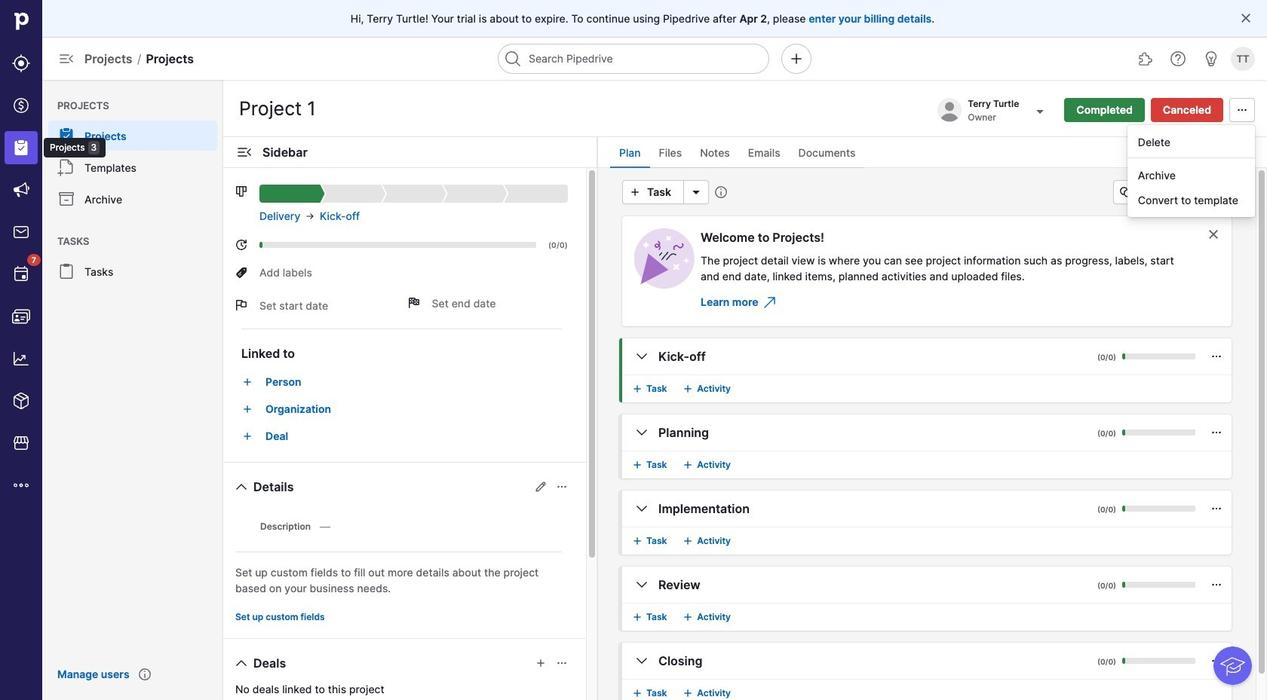 Task type: locate. For each thing, give the bounding box(es) containing it.
menu item
[[42, 121, 223, 151], [0, 127, 42, 169]]

color undefined image right projects icon in the left of the page
[[57, 127, 75, 145]]

1 color undefined image from the top
[[57, 158, 75, 176]]

0 vertical spatial color undefined image
[[57, 158, 75, 176]]

menu
[[0, 0, 106, 701], [42, 80, 223, 701]]

color undefined image down sales inbox icon
[[12, 266, 30, 284]]

color primary image
[[1233, 104, 1251, 116], [1117, 186, 1135, 198], [1210, 186, 1228, 198], [1205, 229, 1223, 241], [235, 239, 247, 251], [761, 293, 779, 312], [633, 348, 651, 366], [1211, 427, 1223, 439], [535, 481, 547, 493], [556, 481, 568, 493], [633, 576, 651, 594], [1211, 579, 1223, 591], [633, 652, 651, 671], [535, 658, 547, 670]]

menu toggle image
[[57, 50, 75, 68]]

home image
[[10, 10, 32, 32]]

1 vertical spatial color undefined image
[[57, 262, 75, 281]]

color link image
[[241, 376, 253, 388], [682, 383, 694, 395], [241, 431, 253, 443], [631, 459, 643, 471], [682, 536, 694, 548], [631, 612, 643, 624], [631, 688, 643, 700], [682, 688, 694, 700]]

0 vertical spatial color undefined image
[[57, 127, 75, 145]]

deals image
[[12, 97, 30, 115]]

color undefined image
[[57, 158, 75, 176], [57, 262, 75, 281]]

quick add image
[[787, 50, 806, 68]]

color link image
[[631, 383, 643, 395], [241, 404, 253, 416], [682, 459, 694, 471], [631, 536, 643, 548], [682, 612, 694, 624]]

quick help image
[[1169, 50, 1187, 68]]

projects image
[[12, 139, 30, 157]]

color undefined image
[[57, 127, 75, 145], [57, 190, 75, 208], [12, 266, 30, 284]]

info image
[[715, 186, 727, 198]]

campaigns image
[[12, 181, 30, 199]]

info image
[[138, 669, 151, 681]]

Project 1 text field
[[235, 93, 342, 123]]

color primary image
[[1240, 12, 1252, 24], [235, 143, 253, 161], [1178, 183, 1196, 201], [235, 186, 247, 198], [626, 186, 644, 198], [305, 210, 315, 223], [235, 267, 247, 279], [408, 297, 420, 309], [235, 299, 247, 312], [1211, 351, 1223, 363], [633, 424, 651, 442], [232, 478, 250, 496], [633, 500, 651, 518], [1211, 503, 1223, 515], [232, 655, 250, 673], [1211, 655, 1223, 668], [556, 658, 568, 670]]

animation image
[[634, 229, 695, 289]]

1 vertical spatial color undefined image
[[57, 190, 75, 208]]

marketplace image
[[12, 434, 30, 453]]

more image
[[12, 477, 30, 495]]

color undefined image right campaigns icon
[[57, 190, 75, 208]]



Task type: describe. For each thing, give the bounding box(es) containing it.
leads image
[[12, 54, 30, 72]]

insights image
[[12, 350, 30, 368]]

sales inbox image
[[12, 223, 30, 241]]

more options image
[[687, 186, 705, 198]]

2 vertical spatial color undefined image
[[12, 266, 30, 284]]

2 color undefined image from the top
[[57, 262, 75, 281]]

products image
[[12, 392, 30, 410]]

sales assistant image
[[1202, 50, 1220, 68]]

transfer ownership image
[[1031, 102, 1049, 120]]

Search Pipedrive field
[[498, 44, 769, 74]]

knowledge center bot, also known as kc bot is an onboarding assistant that allows you to see the list of onboarding items in one place for quick and easy reference. this improves your in-app experience. image
[[1214, 647, 1252, 686]]

contacts image
[[12, 308, 30, 326]]



Task type: vqa. For each thing, say whether or not it's contained in the screenshot.
menu item
yes



